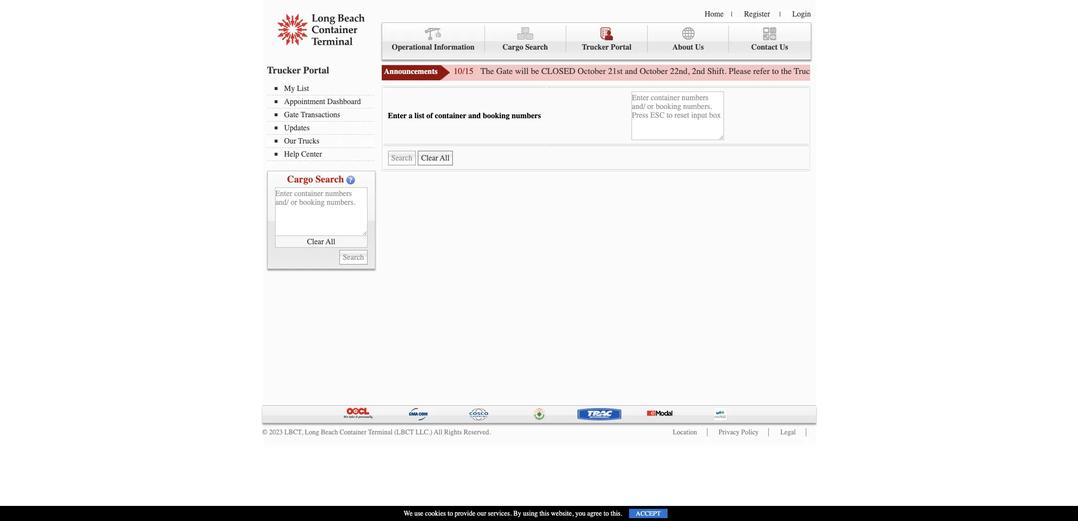 Task type: locate. For each thing, give the bounding box(es) containing it.
search
[[526, 43, 548, 52], [316, 174, 344, 185]]

operational information link
[[382, 25, 485, 53]]

of
[[427, 112, 433, 120]]

we use cookies to provide our services. by using this website, you agree to this.
[[404, 510, 623, 518]]

please
[[729, 66, 752, 76]]

shift.
[[708, 66, 727, 76]]

|
[[731, 10, 733, 19], [780, 10, 781, 19]]

by
[[514, 510, 522, 518]]

1 horizontal spatial all
[[434, 429, 443, 437]]

trucker portal
[[582, 43, 632, 52], [267, 65, 329, 76]]

to right refer
[[773, 66, 779, 76]]

about
[[673, 43, 694, 52]]

legal link
[[781, 429, 796, 437]]

login link
[[793, 10, 811, 19]]

2 for from the left
[[975, 66, 986, 76]]

for right details
[[975, 66, 986, 76]]

location link
[[673, 429, 698, 437]]

0 horizontal spatial the
[[782, 66, 792, 76]]

contact us
[[752, 43, 789, 52]]

page
[[876, 66, 893, 76]]

1 vertical spatial all
[[434, 429, 443, 437]]

lbct,
[[285, 429, 303, 437]]

1 us from the left
[[696, 43, 704, 52]]

1 vertical spatial search
[[316, 174, 344, 185]]

1 october from the left
[[578, 66, 606, 76]]

our
[[284, 137, 296, 146]]

about us link
[[648, 25, 730, 53]]

1 vertical spatial cargo
[[287, 174, 313, 185]]

1 for from the left
[[895, 66, 905, 76]]

menu bar
[[382, 22, 811, 60], [267, 83, 379, 161]]

trucker portal up 21st
[[582, 43, 632, 52]]

0 horizontal spatial us
[[696, 43, 704, 52]]

1 vertical spatial portal
[[303, 65, 329, 76]]

beach
[[321, 429, 338, 437]]

1 horizontal spatial us
[[780, 43, 789, 52]]

cargo
[[503, 43, 524, 52], [287, 174, 313, 185]]

services.
[[488, 510, 512, 518]]

portal up 21st
[[611, 43, 632, 52]]

0 vertical spatial trucker portal
[[582, 43, 632, 52]]

1 horizontal spatial cargo search
[[503, 43, 548, 52]]

using
[[523, 510, 538, 518]]

trucker up "my"
[[267, 65, 301, 76]]

0 horizontal spatial |
[[731, 10, 733, 19]]

be
[[531, 66, 539, 76]]

1 vertical spatial trucker
[[267, 65, 301, 76]]

0 horizontal spatial all
[[326, 238, 336, 246]]

information
[[434, 43, 475, 52]]

october
[[578, 66, 606, 76], [640, 66, 668, 76]]

0 horizontal spatial for
[[895, 66, 905, 76]]

1 vertical spatial menu bar
[[267, 83, 379, 161]]

0 horizontal spatial search
[[316, 174, 344, 185]]

privacy
[[719, 429, 740, 437]]

privacy policy
[[719, 429, 759, 437]]

1 horizontal spatial october
[[640, 66, 668, 76]]

enter
[[388, 112, 407, 120]]

None button
[[418, 151, 453, 166]]

0 horizontal spatial portal
[[303, 65, 329, 76]]

1 horizontal spatial menu bar
[[382, 22, 811, 60]]

0 vertical spatial and
[[625, 66, 638, 76]]

website,
[[551, 510, 574, 518]]

| left login
[[780, 10, 781, 19]]

all right clear
[[326, 238, 336, 246]]

1 horizontal spatial search
[[526, 43, 548, 52]]

policy
[[742, 429, 759, 437]]

all inside button
[[326, 238, 336, 246]]

0 vertical spatial portal
[[611, 43, 632, 52]]

1 horizontal spatial trucker portal
[[582, 43, 632, 52]]

1 horizontal spatial |
[[780, 10, 781, 19]]

2 october from the left
[[640, 66, 668, 76]]

0 horizontal spatial cargo search
[[287, 174, 344, 185]]

october left 22nd,
[[640, 66, 668, 76]]

week.
[[1001, 66, 1021, 76]]

to
[[773, 66, 779, 76], [448, 510, 453, 518], [604, 510, 609, 518]]

clear all
[[307, 238, 336, 246]]

dashboard
[[327, 97, 361, 106]]

0 horizontal spatial gate
[[284, 111, 299, 119]]

cookies
[[425, 510, 446, 518]]

the
[[782, 66, 792, 76], [988, 66, 999, 76]]

and right 21st
[[625, 66, 638, 76]]

0 vertical spatial menu bar
[[382, 22, 811, 60]]

gate right the at left
[[497, 66, 513, 76]]

agree
[[588, 510, 602, 518]]

to left provide
[[448, 510, 453, 518]]

gate
[[497, 66, 513, 76], [817, 66, 834, 76], [284, 111, 299, 119]]

1 vertical spatial cargo search
[[287, 174, 344, 185]]

to left this.
[[604, 510, 609, 518]]

us right contact
[[780, 43, 789, 52]]

gate right the truck
[[817, 66, 834, 76]]

0 horizontal spatial and
[[469, 112, 481, 120]]

long
[[305, 429, 319, 437]]

search down help center link
[[316, 174, 344, 185]]

location
[[673, 429, 698, 437]]

2 | from the left
[[780, 10, 781, 19]]

and left booking
[[469, 112, 481, 120]]

the left week.
[[988, 66, 999, 76]]

my list link
[[275, 84, 374, 93]]

0 horizontal spatial october
[[578, 66, 606, 76]]

1 horizontal spatial cargo
[[503, 43, 524, 52]]

trucker
[[582, 43, 609, 52], [267, 65, 301, 76]]

all
[[326, 238, 336, 246], [434, 429, 443, 437]]

the left the truck
[[782, 66, 792, 76]]

terminal
[[368, 429, 393, 437]]

for right page at the right
[[895, 66, 905, 76]]

portal inside menu bar
[[611, 43, 632, 52]]

clear
[[307, 238, 324, 246]]

cargo search
[[503, 43, 548, 52], [287, 174, 344, 185]]

0 horizontal spatial trucker portal
[[267, 65, 329, 76]]

menu bar containing my list
[[267, 83, 379, 161]]

operational information
[[392, 43, 475, 52]]

0 vertical spatial all
[[326, 238, 336, 246]]

0 vertical spatial cargo search
[[503, 43, 548, 52]]

1 horizontal spatial portal
[[611, 43, 632, 52]]

closed
[[542, 66, 576, 76]]

1 horizontal spatial the
[[988, 66, 999, 76]]

our trucks link
[[275, 137, 374, 146]]

trucker up 21st
[[582, 43, 609, 52]]

trucks
[[298, 137, 320, 146]]

1 horizontal spatial and
[[625, 66, 638, 76]]

gate transactions link
[[275, 111, 374, 119]]

list
[[297, 84, 309, 93]]

1 horizontal spatial for
[[975, 66, 986, 76]]

all right "llc.)"
[[434, 429, 443, 437]]

october left 21st
[[578, 66, 606, 76]]

21st
[[608, 66, 623, 76]]

home
[[705, 10, 724, 19]]

© 2023 lbct, long beach container terminal (lbct llc.) all rights reserved.
[[262, 429, 491, 437]]

portal up my list link
[[303, 65, 329, 76]]

cargo search down center
[[287, 174, 344, 185]]

and
[[625, 66, 638, 76], [469, 112, 481, 120]]

None submit
[[388, 151, 416, 166], [340, 250, 368, 265], [388, 151, 416, 166], [340, 250, 368, 265]]

us
[[696, 43, 704, 52], [780, 43, 789, 52]]

cargo up will
[[503, 43, 524, 52]]

cargo down help
[[287, 174, 313, 185]]

search up the be
[[526, 43, 548, 52]]

gate up updates at top left
[[284, 111, 299, 119]]

1 | from the left
[[731, 10, 733, 19]]

us for contact us
[[780, 43, 789, 52]]

| right home at the top of page
[[731, 10, 733, 19]]

0 vertical spatial trucker
[[582, 43, 609, 52]]

provide
[[455, 510, 476, 518]]

0 horizontal spatial trucker
[[267, 65, 301, 76]]

cargo search up will
[[503, 43, 548, 52]]

us right about
[[696, 43, 704, 52]]

appointment
[[284, 97, 325, 106]]

0 horizontal spatial menu bar
[[267, 83, 379, 161]]

will
[[515, 66, 529, 76]]

0 vertical spatial cargo
[[503, 43, 524, 52]]

contact
[[752, 43, 778, 52]]

2 us from the left
[[780, 43, 789, 52]]

trucker portal up list
[[267, 65, 329, 76]]

1 horizontal spatial trucker
[[582, 43, 609, 52]]

help
[[284, 150, 299, 159]]

2 horizontal spatial to
[[773, 66, 779, 76]]



Task type: describe. For each thing, give the bounding box(es) containing it.
refer
[[754, 66, 770, 76]]

1 vertical spatial trucker portal
[[267, 65, 329, 76]]

web
[[859, 66, 874, 76]]

updates link
[[275, 124, 374, 133]]

0 horizontal spatial cargo
[[287, 174, 313, 185]]

the
[[481, 66, 494, 76]]

1 the from the left
[[782, 66, 792, 76]]

privacy policy link
[[719, 429, 759, 437]]

gate
[[934, 66, 948, 76]]

a
[[409, 112, 413, 120]]

booking
[[483, 112, 510, 120]]

trucker portal inside trucker portal link
[[582, 43, 632, 52]]

register link
[[745, 10, 771, 19]]

2nd
[[692, 66, 706, 76]]

rights
[[444, 429, 462, 437]]

2 the from the left
[[988, 66, 999, 76]]

my
[[284, 84, 295, 93]]

1 horizontal spatial to
[[604, 510, 609, 518]]

updates
[[284, 124, 310, 133]]

10/15
[[454, 66, 474, 76]]

use
[[415, 510, 424, 518]]

cargo inside cargo search link
[[503, 43, 524, 52]]

us for about us
[[696, 43, 704, 52]]

operational
[[392, 43, 432, 52]]

cargo search link
[[485, 25, 567, 53]]

center
[[301, 150, 322, 159]]

container
[[340, 429, 367, 437]]

llc.)
[[416, 429, 433, 437]]

truck
[[794, 66, 815, 76]]

(lbct
[[395, 429, 414, 437]]

details
[[950, 66, 973, 76]]

home link
[[705, 10, 724, 19]]

0 vertical spatial search
[[526, 43, 548, 52]]

further
[[907, 66, 931, 76]]

container
[[435, 112, 467, 120]]

cargo search inside menu bar
[[503, 43, 548, 52]]

register
[[745, 10, 771, 19]]

enter a list of container and booking numbers
[[388, 112, 541, 120]]

announcements
[[384, 67, 438, 76]]

contact us link
[[730, 25, 811, 53]]

you
[[576, 510, 586, 518]]

accept button
[[629, 510, 668, 519]]

2023
[[269, 429, 283, 437]]

2 horizontal spatial gate
[[817, 66, 834, 76]]

hours
[[836, 66, 857, 76]]

appointment dashboard link
[[275, 97, 374, 106]]

22nd,
[[670, 66, 690, 76]]

trucker portal link
[[567, 25, 648, 53]]

legal
[[781, 429, 796, 437]]

numbers
[[512, 112, 541, 120]]

1 vertical spatial and
[[469, 112, 481, 120]]

reserved.
[[464, 429, 491, 437]]

gate inside my list appointment dashboard gate transactions updates our trucks help center
[[284, 111, 299, 119]]

we
[[404, 510, 413, 518]]

menu bar containing operational information
[[382, 22, 811, 60]]

our
[[477, 510, 487, 518]]

10/15 the gate will be closed october 21st and october 22nd, 2nd shift. please refer to the truck gate hours web page for further gate details for the week.
[[454, 66, 1021, 76]]

this
[[540, 510, 550, 518]]

transactions
[[301, 111, 340, 119]]

help center link
[[275, 150, 374, 159]]

list
[[415, 112, 425, 120]]

accept
[[636, 511, 661, 518]]

0 horizontal spatial to
[[448, 510, 453, 518]]

Enter container numbers and/ or booking numbers. Press ESC to reset input box text field
[[632, 92, 724, 140]]

Enter container numbers and/ or booking numbers.  text field
[[275, 188, 368, 236]]

about us
[[673, 43, 704, 52]]

login
[[793, 10, 811, 19]]

1 horizontal spatial gate
[[497, 66, 513, 76]]

my list appointment dashboard gate transactions updates our trucks help center
[[284, 84, 361, 159]]

clear all button
[[275, 236, 368, 248]]

©
[[262, 429, 268, 437]]

this.
[[611, 510, 623, 518]]



Task type: vqa. For each thing, say whether or not it's contained in the screenshot.
the left and
yes



